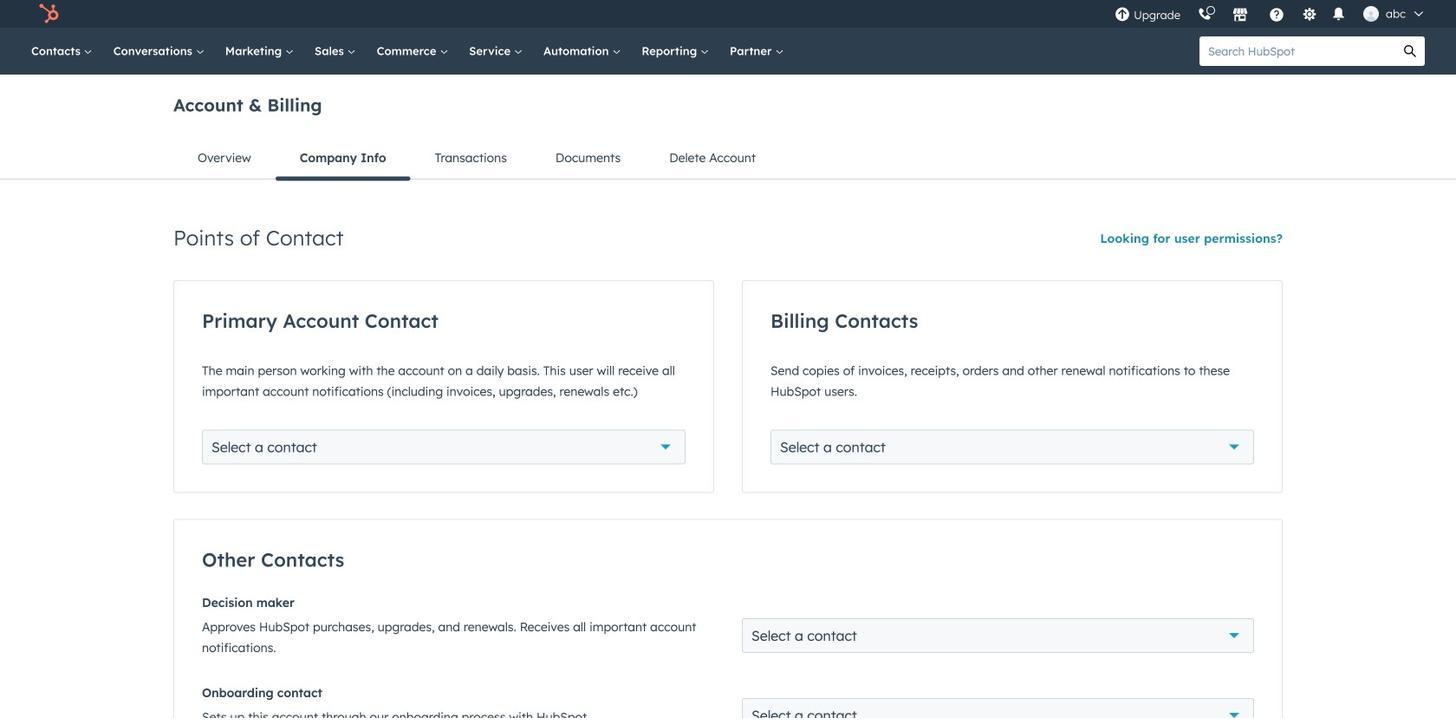 Task type: vqa. For each thing, say whether or not it's contained in the screenshot.
Page Section "element"
yes



Task type: locate. For each thing, give the bounding box(es) containing it.
page section element
[[132, 75, 1325, 181]]

menu
[[1107, 0, 1436, 28]]

garebear orlando image
[[1364, 6, 1380, 22]]

Search HubSpot search field
[[1200, 36, 1396, 66]]

marketplaces image
[[1233, 8, 1249, 23]]



